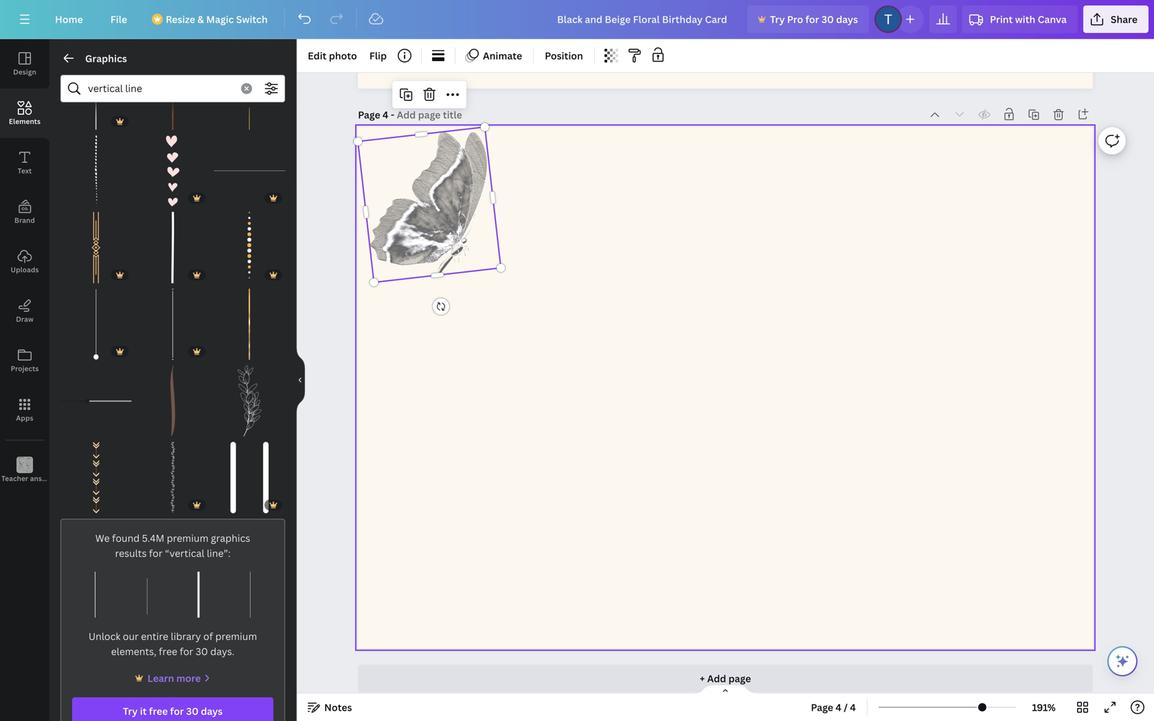 Task type: describe. For each thing, give the bounding box(es) containing it.
vertical pattern image
[[60, 442, 132, 514]]

projects button
[[0, 336, 49, 386]]

line":
[[207, 547, 231, 560]]

page for page 4 -
[[358, 108, 381, 121]]

with
[[1016, 13, 1036, 26]]

position
[[545, 49, 583, 62]]

unlock our entire library of premium elements, free for 30 days.
[[89, 630, 257, 659]]

results
[[115, 547, 147, 560]]

unlock
[[89, 630, 121, 643]]

file
[[111, 13, 127, 26]]

print
[[991, 13, 1013, 26]]

learn more button
[[132, 671, 213, 687]]

switch
[[236, 13, 268, 26]]

found
[[112, 532, 140, 545]]

days.
[[210, 645, 235, 659]]

learn
[[148, 672, 174, 685]]

dotted vertical line image
[[214, 212, 285, 283]]

brand
[[14, 216, 35, 225]]

we
[[95, 532, 110, 545]]

apps
[[16, 414, 33, 423]]

30 inside unlock our entire library of premium elements, free for 30 days.
[[196, 645, 208, 659]]

copper line image
[[137, 59, 208, 130]]

canva
[[1038, 13, 1067, 26]]

text button
[[0, 138, 49, 188]]

text
[[18, 166, 32, 176]]

days inside button
[[837, 13, 859, 26]]

home link
[[44, 5, 94, 33]]

teacher
[[1, 474, 28, 484]]

gold line image
[[214, 289, 285, 360]]

2 horizontal spatial 4
[[851, 701, 857, 715]]

design
[[13, 67, 36, 77]]

+ add page button
[[358, 665, 1094, 693]]

pro
[[788, 13, 804, 26]]

brand button
[[0, 188, 49, 237]]

canva assistant image
[[1115, 654, 1131, 670]]

try pro for 30 days
[[771, 13, 859, 26]]

page 4 / 4
[[811, 701, 857, 715]]

share button
[[1084, 5, 1149, 33]]

print with canva
[[991, 13, 1067, 26]]

for inside try it free for 30 days button
[[170, 705, 184, 718]]

lined wireframe slider image
[[60, 366, 132, 437]]

try it free for 30 days
[[123, 705, 223, 718]]

try it free for 30 days button
[[72, 698, 274, 722]]

resize & magic switch
[[166, 13, 268, 26]]

for inside we found 5.4m premium graphics results for "vertical line":
[[149, 547, 163, 560]]

edit photo
[[308, 49, 357, 62]]

show pages image
[[693, 685, 759, 696]]

share
[[1111, 13, 1138, 26]]

vertical border text divider art deco line icon image
[[60, 212, 132, 283]]

more
[[176, 672, 201, 685]]

gold vertical lines image
[[214, 59, 285, 130]]

notes
[[324, 701, 352, 715]]

+ add page
[[700, 673, 751, 686]]

hearts cute vertical line drawing image
[[137, 135, 208, 207]]

flip
[[370, 49, 387, 62]]

resize & magic switch button
[[144, 5, 279, 33]]

4 for /
[[836, 701, 842, 715]]

free inside button
[[149, 705, 168, 718]]



Task type: locate. For each thing, give the bounding box(es) containing it.
graphics
[[85, 52, 127, 65]]

for down learn more
[[170, 705, 184, 718]]

free down entire
[[159, 645, 177, 659]]

uploads
[[11, 265, 39, 275]]

learn more
[[148, 672, 201, 685]]

edit
[[308, 49, 327, 62]]

30 down of
[[196, 645, 208, 659]]

Page title text field
[[397, 108, 464, 122]]

days
[[837, 13, 859, 26], [201, 705, 223, 718]]

1 horizontal spatial try
[[771, 13, 785, 26]]

191% button
[[1022, 697, 1067, 719]]

4 for -
[[383, 108, 389, 121]]

1 horizontal spatial page
[[811, 701, 834, 715]]

try pro for 30 days button
[[748, 5, 870, 33]]

projects
[[11, 364, 39, 374]]

1 vertical spatial days
[[201, 705, 223, 718]]

1 horizontal spatial 4
[[836, 701, 842, 715]]

animate
[[483, 49, 522, 62]]

days inside button
[[201, 705, 223, 718]]

free inside unlock our entire library of premium elements, free for 30 days.
[[159, 645, 177, 659]]

premium up ""vertical"
[[167, 532, 209, 545]]

1 vertical spatial premium
[[215, 630, 257, 643]]

for inside unlock our entire library of premium elements, free for 30 days.
[[180, 645, 193, 659]]

page left -
[[358, 108, 381, 121]]

add
[[708, 673, 727, 686]]

draw button
[[0, 287, 49, 336]]

-
[[391, 108, 395, 121]]

group
[[60, 59, 132, 130], [137, 59, 208, 130], [214, 59, 285, 130], [60, 127, 132, 207], [137, 135, 208, 207], [214, 135, 285, 207], [137, 204, 208, 283], [214, 204, 285, 283], [60, 212, 132, 283], [60, 281, 132, 360], [137, 281, 208, 360], [214, 281, 285, 360], [60, 366, 132, 437], [137, 366, 208, 437], [214, 434, 285, 514], [60, 442, 132, 514], [137, 442, 208, 514]]

elements,
[[111, 645, 156, 659]]

1 horizontal spatial premium
[[215, 630, 257, 643]]

free right it
[[149, 705, 168, 718]]

try
[[771, 13, 785, 26], [123, 705, 138, 718]]

191%
[[1033, 701, 1056, 715]]

for down 5.4m
[[149, 547, 163, 560]]

magic
[[206, 13, 234, 26]]

of
[[203, 630, 213, 643]]

30 inside button
[[822, 13, 834, 26]]

1 vertical spatial try
[[123, 705, 138, 718]]

0 vertical spatial premium
[[167, 532, 209, 545]]

0 horizontal spatial try
[[123, 705, 138, 718]]

flip button
[[364, 45, 392, 67]]

page 4 / 4 button
[[806, 697, 862, 719]]

0 vertical spatial free
[[159, 645, 177, 659]]

page
[[729, 673, 751, 686]]

draw
[[16, 315, 34, 324]]

;
[[24, 475, 26, 483]]

5.4m
[[142, 532, 165, 545]]

30
[[822, 13, 834, 26], [196, 645, 208, 659], [186, 705, 199, 718]]

days down more in the bottom of the page
[[201, 705, 223, 718]]

brown vertical line image
[[137, 366, 208, 437]]

30 down more in the bottom of the page
[[186, 705, 199, 718]]

library
[[171, 630, 201, 643]]

"vertical
[[165, 547, 205, 560]]

main menu bar
[[0, 0, 1155, 39]]

answer
[[30, 474, 54, 484]]

graphics
[[211, 532, 250, 545]]

premium inside we found 5.4m premium graphics results for "vertical line":
[[167, 532, 209, 545]]

elements button
[[0, 89, 49, 138]]

4 left -
[[383, 108, 389, 121]]

apps button
[[0, 386, 49, 435]]

0 horizontal spatial page
[[358, 108, 381, 121]]

premium up days.
[[215, 630, 257, 643]]

4
[[383, 108, 389, 121], [836, 701, 842, 715], [851, 701, 857, 715]]

30 inside button
[[186, 705, 199, 718]]

file button
[[100, 5, 138, 33]]

0 vertical spatial try
[[771, 13, 785, 26]]

try inside try it free for 30 days button
[[123, 705, 138, 718]]

resize
[[166, 13, 195, 26]]

position button
[[540, 45, 589, 67]]

page 4 -
[[358, 108, 397, 121]]

1 vertical spatial free
[[149, 705, 168, 718]]

for down library
[[180, 645, 193, 659]]

page for page 4 / 4
[[811, 701, 834, 715]]

try left it
[[123, 705, 138, 718]]

2 vertical spatial 30
[[186, 705, 199, 718]]

teacher answer keys
[[1, 474, 71, 484]]

try for try it free for 30 days
[[123, 705, 138, 718]]

+
[[700, 673, 705, 686]]

premium
[[167, 532, 209, 545], [215, 630, 257, 643]]

edit photo button
[[302, 45, 363, 67]]

0 horizontal spatial premium
[[167, 532, 209, 545]]

animate button
[[461, 45, 528, 67]]

0 vertical spatial page
[[358, 108, 381, 121]]

design button
[[0, 39, 49, 89]]

&
[[198, 13, 204, 26]]

premium inside unlock our entire library of premium elements, free for 30 days.
[[215, 630, 257, 643]]

page left /
[[811, 701, 834, 715]]

for inside try pro for 30 days button
[[806, 13, 820, 26]]

print with canva button
[[963, 5, 1078, 33]]

Design title text field
[[546, 5, 742, 33]]

1 vertical spatial page
[[811, 701, 834, 715]]

1 horizontal spatial days
[[837, 13, 859, 26]]

0 vertical spatial days
[[837, 13, 859, 26]]

for right pro
[[806, 13, 820, 26]]

it
[[140, 705, 147, 718]]

30 right pro
[[822, 13, 834, 26]]

page
[[358, 108, 381, 121], [811, 701, 834, 715]]

entire
[[141, 630, 168, 643]]

/
[[844, 701, 848, 715]]

uploads button
[[0, 237, 49, 287]]

days right pro
[[837, 13, 859, 26]]

photo
[[329, 49, 357, 62]]

for
[[806, 13, 820, 26], [149, 547, 163, 560], [180, 645, 193, 659], [170, 705, 184, 718]]

0 horizontal spatial 4
[[383, 108, 389, 121]]

4 left /
[[836, 701, 842, 715]]

try for try pro for 30 days
[[771, 13, 785, 26]]

page inside button
[[811, 701, 834, 715]]

Search graphics search field
[[88, 76, 233, 102]]

0 vertical spatial 30
[[822, 13, 834, 26]]

0 horizontal spatial days
[[201, 705, 223, 718]]

side panel tab list
[[0, 39, 71, 496]]

try inside try pro for 30 days button
[[771, 13, 785, 26]]

hide image
[[296, 347, 305, 413]]

try left pro
[[771, 13, 785, 26]]

1 vertical spatial 30
[[196, 645, 208, 659]]

keys
[[56, 474, 71, 484]]

notes button
[[302, 697, 358, 719]]

elements
[[9, 117, 41, 126]]

home
[[55, 13, 83, 26]]

we found 5.4m premium graphics results for "vertical line":
[[95, 532, 250, 560]]

4 right /
[[851, 701, 857, 715]]

free
[[159, 645, 177, 659], [149, 705, 168, 718]]

our
[[123, 630, 139, 643]]



Task type: vqa. For each thing, say whether or not it's contained in the screenshot.
past
no



